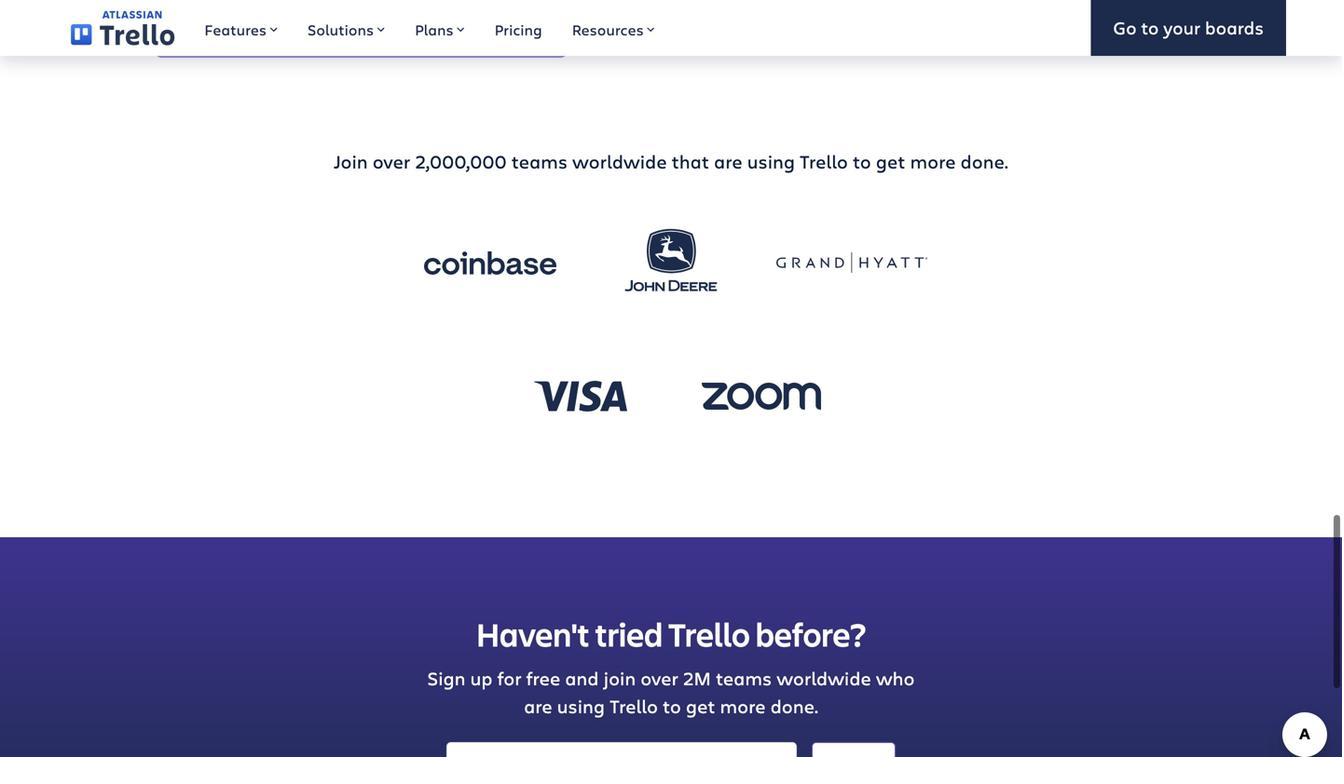 Task type: vqa. For each thing, say whether or not it's contained in the screenshot.
the Open information menu 'icon'
no



Task type: describe. For each thing, give the bounding box(es) containing it.
grand hyatt logo image
[[777, 226, 928, 301]]

join
[[334, 149, 368, 174]]

to inside the haven't tried trello before? sign up for free and join over 2m teams worldwide who are using trello to get more done.
[[663, 694, 681, 719]]

plans button
[[400, 0, 480, 56]]

pricing link
[[480, 0, 557, 56]]

visa logo image
[[505, 359, 656, 434]]

join over 2,000,000 teams worldwide that are using trello to get more done.
[[334, 149, 1009, 174]]

join
[[604, 666, 636, 691]]

get inside the haven't tried trello before? sign up for free and join over 2m teams worldwide who are using trello to get more done.
[[686, 694, 716, 719]]

haven't
[[476, 613, 590, 657]]

features button
[[190, 0, 293, 56]]

go to your boards link
[[1091, 0, 1287, 56]]

0 vertical spatial teams
[[512, 149, 568, 174]]

0 horizontal spatial trello
[[610, 694, 658, 719]]

are inside the haven't tried trello before? sign up for free and join over 2m teams worldwide who are using trello to get more done.
[[524, 694, 553, 719]]

zoom logo image
[[686, 359, 837, 434]]

2 horizontal spatial trello
[[800, 149, 848, 174]]

your
[[1164, 15, 1201, 40]]

up
[[470, 666, 493, 691]]

done. inside the haven't tried trello before? sign up for free and join over 2m teams worldwide who are using trello to get more done.
[[771, 694, 818, 719]]

0 horizontal spatial over
[[373, 149, 411, 174]]

resources button
[[557, 0, 670, 56]]

1 horizontal spatial more
[[910, 149, 956, 174]]

that
[[672, 149, 710, 174]]

1 vertical spatial to
[[853, 149, 872, 174]]

0 vertical spatial to
[[1142, 15, 1159, 40]]

Email email field
[[447, 743, 797, 758]]

atlassian trello image
[[71, 10, 175, 45]]

sign
[[427, 666, 466, 691]]

more inside the haven't tried trello before? sign up for free and join over 2m teams worldwide who are using trello to get more done.
[[720, 694, 766, 719]]

for
[[498, 666, 522, 691]]

2m
[[683, 666, 711, 691]]



Task type: locate. For each thing, give the bounding box(es) containing it.
tried
[[595, 613, 663, 657]]

1 vertical spatial more
[[720, 694, 766, 719]]

0 horizontal spatial get
[[686, 694, 716, 719]]

0 vertical spatial get
[[876, 149, 906, 174]]

0 vertical spatial using
[[747, 149, 795, 174]]

using inside the haven't tried trello before? sign up for free and join over 2m teams worldwide who are using trello to get more done.
[[557, 694, 605, 719]]

1 horizontal spatial teams
[[716, 666, 772, 691]]

go to your boards
[[1114, 15, 1264, 40]]

haven't tried trello before? sign up for free and join over 2m teams worldwide who are using trello to get more done.
[[427, 613, 915, 719]]

pricing
[[495, 20, 542, 40]]

0 vertical spatial over
[[373, 149, 411, 174]]

teams right 2,000,000
[[512, 149, 568, 174]]

0 horizontal spatial teams
[[512, 149, 568, 174]]

1 vertical spatial teams
[[716, 666, 772, 691]]

are right that
[[714, 149, 743, 174]]

0 vertical spatial worldwide
[[572, 149, 667, 174]]

0 horizontal spatial worldwide
[[572, 149, 667, 174]]

are down free on the left bottom of page
[[524, 694, 553, 719]]

2,000,000
[[415, 149, 507, 174]]

and
[[565, 666, 599, 691]]

john deere logo image
[[596, 213, 747, 314]]

2 vertical spatial trello
[[610, 694, 658, 719]]

1 vertical spatial over
[[641, 666, 679, 691]]

1 vertical spatial are
[[524, 694, 553, 719]]

to
[[1142, 15, 1159, 40], [853, 149, 872, 174], [663, 694, 681, 719]]

are
[[714, 149, 743, 174], [524, 694, 553, 719]]

1 horizontal spatial trello
[[669, 613, 750, 657]]

solutions button
[[293, 0, 400, 56]]

1 horizontal spatial get
[[876, 149, 906, 174]]

1 vertical spatial trello
[[669, 613, 750, 657]]

1 horizontal spatial done.
[[961, 149, 1009, 174]]

2 horizontal spatial to
[[1142, 15, 1159, 40]]

boards
[[1205, 15, 1264, 40]]

over right join
[[373, 149, 411, 174]]

coinbase logo image
[[415, 226, 566, 301]]

solutions
[[308, 20, 374, 40]]

1 vertical spatial done.
[[771, 694, 818, 719]]

teams right 2m
[[716, 666, 772, 691]]

worldwide left that
[[572, 149, 667, 174]]

done.
[[961, 149, 1009, 174], [771, 694, 818, 719]]

who
[[876, 666, 915, 691]]

1 horizontal spatial using
[[747, 149, 795, 174]]

features
[[205, 20, 267, 40]]

over inside the haven't tried trello before? sign up for free and join over 2m teams worldwide who are using trello to get more done.
[[641, 666, 679, 691]]

using right that
[[747, 149, 795, 174]]

0 vertical spatial are
[[714, 149, 743, 174]]

0 horizontal spatial to
[[663, 694, 681, 719]]

plans
[[415, 20, 454, 40]]

0 vertical spatial more
[[910, 149, 956, 174]]

go
[[1114, 15, 1137, 40]]

get
[[876, 149, 906, 174], [686, 694, 716, 719]]

worldwide down before?
[[777, 666, 872, 691]]

before?
[[756, 613, 866, 657]]

0 vertical spatial done.
[[961, 149, 1009, 174]]

trello
[[800, 149, 848, 174], [669, 613, 750, 657], [610, 694, 658, 719]]

more
[[910, 149, 956, 174], [720, 694, 766, 719]]

over
[[373, 149, 411, 174], [641, 666, 679, 691]]

1 horizontal spatial worldwide
[[777, 666, 872, 691]]

worldwide
[[572, 149, 667, 174], [777, 666, 872, 691]]

1 horizontal spatial are
[[714, 149, 743, 174]]

1 horizontal spatial to
[[853, 149, 872, 174]]

0 horizontal spatial using
[[557, 694, 605, 719]]

1 vertical spatial get
[[686, 694, 716, 719]]

2 vertical spatial to
[[663, 694, 681, 719]]

0 vertical spatial trello
[[800, 149, 848, 174]]

1 vertical spatial using
[[557, 694, 605, 719]]

0 horizontal spatial more
[[720, 694, 766, 719]]

worldwide inside the haven't tried trello before? sign up for free and join over 2m teams worldwide who are using trello to get more done.
[[777, 666, 872, 691]]

free
[[526, 666, 561, 691]]

0 horizontal spatial are
[[524, 694, 553, 719]]

image showing a screenshot from the trello standard webinar image
[[155, 0, 568, 58]]

1 horizontal spatial over
[[641, 666, 679, 691]]

0 horizontal spatial done.
[[771, 694, 818, 719]]

resources
[[572, 20, 644, 40]]

using
[[747, 149, 795, 174], [557, 694, 605, 719]]

teams
[[512, 149, 568, 174], [716, 666, 772, 691]]

1 vertical spatial worldwide
[[777, 666, 872, 691]]

over left 2m
[[641, 666, 679, 691]]

using down and
[[557, 694, 605, 719]]

teams inside the haven't tried trello before? sign up for free and join over 2m teams worldwide who are using trello to get more done.
[[716, 666, 772, 691]]



